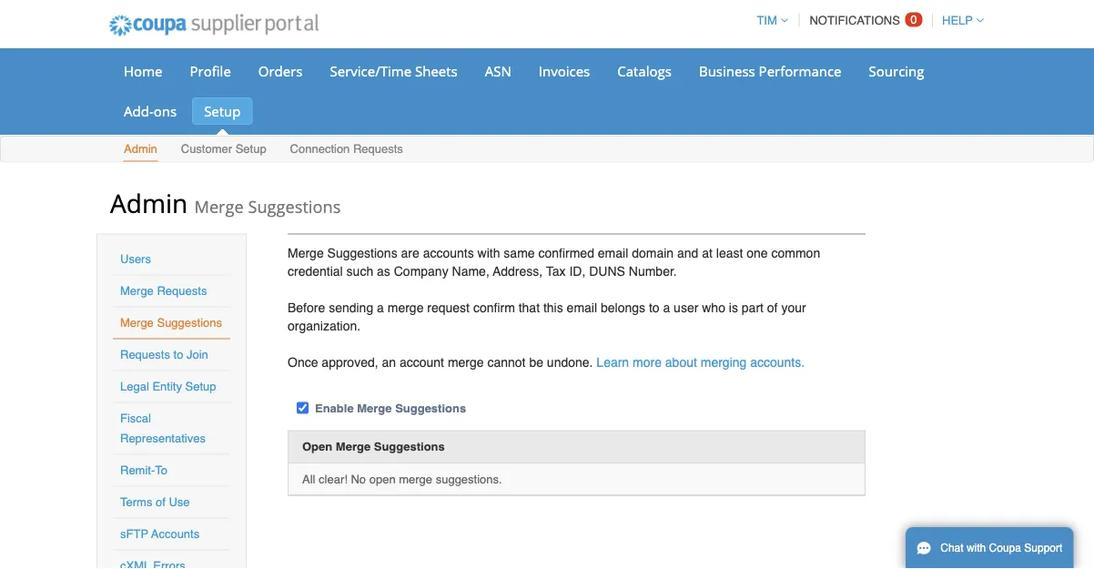 Task type: vqa. For each thing, say whether or not it's contained in the screenshot.
service/time sheets
yes



Task type: describe. For each thing, give the bounding box(es) containing it.
chat with coupa support
[[941, 542, 1063, 555]]

chat
[[941, 542, 964, 555]]

customer
[[181, 142, 232, 156]]

same
[[504, 245, 535, 260]]

legal entity setup link
[[120, 380, 216, 393]]

legal entity setup
[[120, 380, 216, 393]]

invoices link
[[527, 57, 602, 85]]

least
[[717, 245, 744, 260]]

customer setup
[[181, 142, 267, 156]]

admin link
[[123, 138, 158, 162]]

catalogs
[[618, 61, 672, 80]]

representatives
[[120, 432, 206, 445]]

before
[[288, 300, 325, 315]]

service/time sheets link
[[318, 57, 470, 85]]

tim link
[[749, 14, 788, 27]]

business performance
[[699, 61, 842, 80]]

orders
[[258, 61, 303, 80]]

id,
[[570, 264, 586, 278]]

request
[[427, 300, 470, 315]]

connection
[[290, 142, 350, 156]]

merge for open
[[399, 472, 433, 486]]

coupa
[[990, 542, 1022, 555]]

more
[[633, 355, 662, 369]]

remit-to
[[120, 464, 168, 477]]

once approved, an account merge cannot be undone. learn more about merging accounts.
[[288, 355, 805, 369]]

0 horizontal spatial to
[[174, 348, 183, 362]]

learn more about merging accounts. link
[[597, 355, 805, 369]]

email inside before sending a merge request confirm that this email belongs to a user who is part of your organization.
[[567, 300, 598, 315]]

and
[[678, 245, 699, 260]]

one
[[747, 245, 768, 260]]

setup link
[[192, 97, 253, 125]]

confirmed
[[539, 245, 595, 260]]

enable
[[315, 401, 354, 415]]

to inside before sending a merge request confirm that this email belongs to a user who is part of your organization.
[[649, 300, 660, 315]]

part
[[742, 300, 764, 315]]

merge inside before sending a merge request confirm that this email belongs to a user who is part of your organization.
[[388, 300, 424, 315]]

to
[[155, 464, 168, 477]]

undone.
[[547, 355, 593, 369]]

remit-to link
[[120, 464, 168, 477]]

of inside before sending a merge request confirm that this email belongs to a user who is part of your organization.
[[768, 300, 778, 315]]

service/time
[[330, 61, 412, 80]]

email inside merge suggestions are accounts with same confirmed email domain and at least one common credential such as company name, address, tax id, duns number.
[[598, 245, 629, 260]]

asn
[[485, 61, 512, 80]]

sftp accounts
[[120, 527, 200, 541]]

notifications
[[810, 14, 901, 27]]

support
[[1025, 542, 1063, 555]]

suggestions inside merge suggestions are accounts with same confirmed email domain and at least one common credential such as company name, address, tax id, duns number.
[[327, 245, 398, 260]]

address,
[[493, 264, 543, 278]]

terms of use
[[120, 495, 190, 509]]

with inside button
[[967, 542, 987, 555]]

chat with coupa support button
[[906, 527, 1074, 569]]

duns
[[589, 264, 626, 278]]

suggestions up "join"
[[157, 316, 222, 330]]

merging
[[701, 355, 747, 369]]

fiscal representatives link
[[120, 412, 206, 445]]

open merge suggestions
[[302, 440, 445, 454]]

before sending a merge request confirm that this email belongs to a user who is part of your organization.
[[288, 300, 807, 333]]

home link
[[112, 57, 174, 85]]

tim
[[757, 14, 778, 27]]

merge inside "admin merge suggestions"
[[194, 195, 244, 218]]

navigation containing notifications 0
[[749, 3, 985, 38]]

as
[[377, 264, 391, 278]]

suggestions.
[[436, 472, 502, 486]]

profile
[[190, 61, 231, 80]]

service/time sheets
[[330, 61, 458, 80]]

at
[[702, 245, 713, 260]]

admin for admin
[[124, 142, 157, 156]]

sourcing link
[[857, 57, 937, 85]]

that
[[519, 300, 540, 315]]

merge for account
[[448, 355, 484, 369]]

coupa supplier portal image
[[97, 3, 331, 48]]

sourcing
[[869, 61, 925, 80]]

user
[[674, 300, 699, 315]]

users
[[120, 252, 151, 266]]

about
[[666, 355, 698, 369]]

0 horizontal spatial of
[[156, 495, 166, 509]]



Task type: locate. For each thing, give the bounding box(es) containing it.
requests right connection at the left top of the page
[[353, 142, 403, 156]]

1 a from the left
[[377, 300, 384, 315]]

suggestions up all clear! no open merge suggestions.
[[374, 440, 445, 454]]

home
[[124, 61, 163, 80]]

business
[[699, 61, 756, 80]]

sheets
[[415, 61, 458, 80]]

navigation
[[749, 3, 985, 38]]

use
[[169, 495, 190, 509]]

connection requests
[[290, 142, 403, 156]]

such
[[347, 264, 374, 278]]

help link
[[934, 14, 985, 27]]

is
[[729, 300, 739, 315]]

this
[[544, 300, 563, 315]]

requests inside "link"
[[353, 142, 403, 156]]

business performance link
[[688, 57, 854, 85]]

all
[[302, 472, 316, 486]]

add-
[[124, 102, 154, 120]]

merge up no on the left bottom
[[336, 440, 371, 454]]

requests for connection requests
[[353, 142, 403, 156]]

0 vertical spatial email
[[598, 245, 629, 260]]

accounts
[[423, 245, 474, 260]]

orders link
[[247, 57, 315, 85]]

to left "join"
[[174, 348, 183, 362]]

requests to join
[[120, 348, 208, 362]]

of right "part"
[[768, 300, 778, 315]]

accounts.
[[751, 355, 805, 369]]

admin down add- on the left
[[124, 142, 157, 156]]

2 a from the left
[[663, 300, 671, 315]]

who
[[702, 300, 726, 315]]

learn
[[597, 355, 629, 369]]

suggestions up such
[[327, 245, 398, 260]]

setup down "join"
[[185, 380, 216, 393]]

0 vertical spatial to
[[649, 300, 660, 315]]

all clear! no open merge suggestions.
[[302, 472, 502, 486]]

tax
[[546, 264, 566, 278]]

1 vertical spatial of
[[156, 495, 166, 509]]

merge right open
[[399, 472, 433, 486]]

setup
[[204, 102, 241, 120], [236, 142, 267, 156], [185, 380, 216, 393]]

merge down the company
[[388, 300, 424, 315]]

with up name,
[[478, 245, 500, 260]]

with inside merge suggestions are accounts with same confirmed email domain and at least one common credential such as company name, address, tax id, duns number.
[[478, 245, 500, 260]]

suggestions for enable
[[395, 401, 466, 415]]

merge down users link
[[120, 284, 154, 298]]

requests up merge suggestions link
[[157, 284, 207, 298]]

your
[[782, 300, 807, 315]]

catalogs link
[[606, 57, 684, 85]]

users link
[[120, 252, 151, 266]]

merge requests
[[120, 284, 207, 298]]

notifications 0
[[810, 13, 918, 27]]

accounts
[[151, 527, 200, 541]]

1 vertical spatial email
[[567, 300, 598, 315]]

0
[[911, 13, 918, 26]]

2 vertical spatial setup
[[185, 380, 216, 393]]

1 vertical spatial with
[[967, 542, 987, 555]]

fiscal
[[120, 412, 151, 425]]

of left use
[[156, 495, 166, 509]]

suggestions for open
[[374, 440, 445, 454]]

customer setup link
[[180, 138, 267, 162]]

of
[[768, 300, 778, 315], [156, 495, 166, 509]]

clear!
[[319, 472, 348, 486]]

cannot
[[488, 355, 526, 369]]

ons
[[154, 102, 177, 120]]

1 horizontal spatial to
[[649, 300, 660, 315]]

a left user
[[663, 300, 671, 315]]

merge
[[388, 300, 424, 315], [448, 355, 484, 369], [399, 472, 433, 486]]

setup up customer setup
[[204, 102, 241, 120]]

merge down customer setup link
[[194, 195, 244, 218]]

are
[[401, 245, 420, 260]]

merge up open merge suggestions
[[357, 401, 392, 415]]

with right chat
[[967, 542, 987, 555]]

a right sending
[[377, 300, 384, 315]]

merge
[[194, 195, 244, 218], [288, 245, 324, 260], [120, 284, 154, 298], [120, 316, 154, 330], [357, 401, 392, 415], [336, 440, 371, 454]]

0 vertical spatial of
[[768, 300, 778, 315]]

invoices
[[539, 61, 590, 80]]

0 horizontal spatial with
[[478, 245, 500, 260]]

merge inside merge suggestions are accounts with same confirmed email domain and at least one common credential such as company name, address, tax id, duns number.
[[288, 245, 324, 260]]

merge requests link
[[120, 284, 207, 298]]

approved,
[[322, 355, 379, 369]]

0 vertical spatial admin
[[124, 142, 157, 156]]

admin down admin link
[[110, 185, 188, 220]]

1 horizontal spatial of
[[768, 300, 778, 315]]

admin merge suggestions
[[110, 185, 341, 220]]

admin for admin merge suggestions
[[110, 185, 188, 220]]

1 vertical spatial admin
[[110, 185, 188, 220]]

credential
[[288, 264, 343, 278]]

1 horizontal spatial with
[[967, 542, 987, 555]]

setup right customer
[[236, 142, 267, 156]]

merge up credential
[[288, 245, 324, 260]]

None checkbox
[[297, 402, 309, 414]]

requests to join link
[[120, 348, 208, 362]]

organization.
[[288, 318, 361, 333]]

suggestions
[[248, 195, 341, 218], [327, 245, 398, 260], [157, 316, 222, 330], [395, 401, 466, 415], [374, 440, 445, 454]]

fiscal representatives
[[120, 412, 206, 445]]

suggestions for admin
[[248, 195, 341, 218]]

asn link
[[473, 57, 523, 85]]

0 horizontal spatial a
[[377, 300, 384, 315]]

help
[[943, 14, 974, 27]]

requests up legal
[[120, 348, 170, 362]]

1 vertical spatial requests
[[157, 284, 207, 298]]

open
[[369, 472, 396, 486]]

1 vertical spatial to
[[174, 348, 183, 362]]

be
[[529, 355, 544, 369]]

merge suggestions link
[[120, 316, 222, 330]]

domain
[[632, 245, 674, 260]]

to right belongs
[[649, 300, 660, 315]]

terms of use link
[[120, 495, 190, 509]]

requests
[[353, 142, 403, 156], [157, 284, 207, 298], [120, 348, 170, 362]]

account
[[400, 355, 444, 369]]

email right "this" at the bottom of the page
[[567, 300, 598, 315]]

merge suggestions are accounts with same confirmed email domain and at least one common credential such as company name, address, tax id, duns number.
[[288, 245, 821, 278]]

add-ons
[[124, 102, 177, 120]]

1 vertical spatial merge
[[448, 355, 484, 369]]

company
[[394, 264, 449, 278]]

terms
[[120, 495, 152, 509]]

0 vertical spatial setup
[[204, 102, 241, 120]]

join
[[187, 348, 208, 362]]

connection requests link
[[289, 138, 404, 162]]

merge left cannot
[[448, 355, 484, 369]]

confirm
[[473, 300, 515, 315]]

number.
[[629, 264, 677, 278]]

an
[[382, 355, 396, 369]]

1 vertical spatial setup
[[236, 142, 267, 156]]

email up duns
[[598, 245, 629, 260]]

requests for merge requests
[[157, 284, 207, 298]]

suggestions inside "admin merge suggestions"
[[248, 195, 341, 218]]

merge down merge requests link
[[120, 316, 154, 330]]

0 vertical spatial merge
[[388, 300, 424, 315]]

0 vertical spatial requests
[[353, 142, 403, 156]]

suggestions down 'account'
[[395, 401, 466, 415]]

performance
[[759, 61, 842, 80]]

sending
[[329, 300, 374, 315]]

add-ons link
[[112, 97, 189, 125]]

0 vertical spatial with
[[478, 245, 500, 260]]

1 horizontal spatial a
[[663, 300, 671, 315]]

belongs
[[601, 300, 646, 315]]

2 vertical spatial requests
[[120, 348, 170, 362]]

2 vertical spatial merge
[[399, 472, 433, 486]]

suggestions down connection at the left top of the page
[[248, 195, 341, 218]]

email
[[598, 245, 629, 260], [567, 300, 598, 315]]



